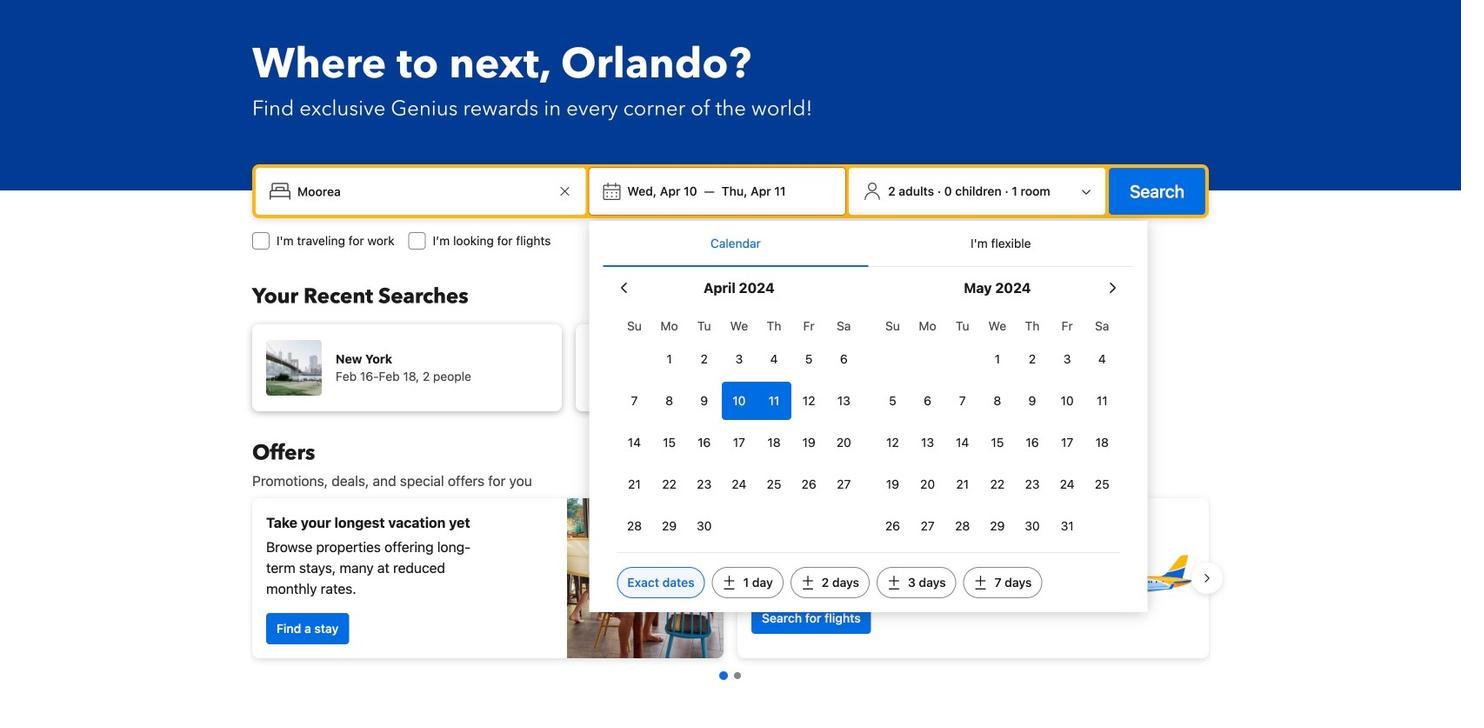 Task type: locate. For each thing, give the bounding box(es) containing it.
18 April 2024 checkbox
[[757, 424, 792, 462]]

5 April 2024 checkbox
[[792, 340, 827, 379]]

grid
[[617, 309, 862, 546], [876, 309, 1120, 546]]

13 April 2024 checkbox
[[827, 382, 862, 420]]

progress bar
[[720, 672, 741, 681]]

17 April 2024 checkbox
[[722, 424, 757, 462]]

23 April 2024 checkbox
[[687, 466, 722, 504]]

9 April 2024 checkbox
[[687, 382, 722, 420]]

19 April 2024 checkbox
[[792, 424, 827, 462]]

cell up 18 april 2024 option
[[757, 379, 792, 420]]

2 April 2024 checkbox
[[687, 340, 722, 379]]

25 April 2024 checkbox
[[757, 466, 792, 504]]

28 April 2024 checkbox
[[617, 507, 652, 546]]

12 May 2024 checkbox
[[876, 424, 911, 462]]

21 May 2024 checkbox
[[946, 466, 981, 504]]

1 May 2024 checkbox
[[981, 340, 1015, 379]]

cell up 17 april 2024 checkbox
[[722, 379, 757, 420]]

15 May 2024 checkbox
[[981, 424, 1015, 462]]

20 April 2024 checkbox
[[827, 424, 862, 462]]

30 May 2024 checkbox
[[1015, 507, 1050, 546]]

15 April 2024 checkbox
[[652, 424, 687, 462]]

5 May 2024 checkbox
[[876, 382, 911, 420]]

7 May 2024 checkbox
[[946, 382, 981, 420]]

1 horizontal spatial grid
[[876, 309, 1120, 546]]

1 cell from the left
[[722, 379, 757, 420]]

tab list
[[603, 221, 1134, 268]]

fly away to your dream vacation image
[[1074, 518, 1196, 640]]

4 April 2024 checkbox
[[757, 340, 792, 379]]

region
[[238, 492, 1224, 666]]

14 May 2024 checkbox
[[946, 424, 981, 462]]

2 May 2024 checkbox
[[1015, 340, 1050, 379]]

28 May 2024 checkbox
[[946, 507, 981, 546]]

18 May 2024 checkbox
[[1085, 424, 1120, 462]]

2 grid from the left
[[876, 309, 1120, 546]]

0 horizontal spatial grid
[[617, 309, 862, 546]]

11 May 2024 checkbox
[[1085, 382, 1120, 420]]

6 April 2024 checkbox
[[827, 340, 862, 379]]

11 April 2024 checkbox
[[757, 382, 792, 420]]

19 May 2024 checkbox
[[876, 466, 911, 504]]

cell
[[722, 379, 757, 420], [757, 379, 792, 420]]



Task type: vqa. For each thing, say whether or not it's contained in the screenshot.
My
no



Task type: describe. For each thing, give the bounding box(es) containing it.
30 April 2024 checkbox
[[687, 507, 722, 546]]

22 May 2024 checkbox
[[981, 466, 1015, 504]]

31 May 2024 checkbox
[[1050, 507, 1085, 546]]

21 April 2024 checkbox
[[617, 466, 652, 504]]

7 April 2024 checkbox
[[617, 382, 652, 420]]

14 April 2024 checkbox
[[617, 424, 652, 462]]

take your longest vacation yet image
[[567, 499, 724, 659]]

27 April 2024 checkbox
[[827, 466, 862, 504]]

10 April 2024 checkbox
[[722, 382, 757, 420]]

8 April 2024 checkbox
[[652, 382, 687, 420]]

8 May 2024 checkbox
[[981, 382, 1015, 420]]

17 May 2024 checkbox
[[1050, 424, 1085, 462]]

12 April 2024 checkbox
[[792, 382, 827, 420]]

25 May 2024 checkbox
[[1085, 466, 1120, 504]]

16 April 2024 checkbox
[[687, 424, 722, 462]]

9 May 2024 checkbox
[[1015, 382, 1050, 420]]

3 May 2024 checkbox
[[1050, 340, 1085, 379]]

3 April 2024 checkbox
[[722, 340, 757, 379]]

1 April 2024 checkbox
[[652, 340, 687, 379]]

16 May 2024 checkbox
[[1015, 424, 1050, 462]]

6 May 2024 checkbox
[[911, 382, 946, 420]]

2 cell from the left
[[757, 379, 792, 420]]

24 May 2024 checkbox
[[1050, 466, 1085, 504]]

29 May 2024 checkbox
[[981, 507, 1015, 546]]

13 May 2024 checkbox
[[911, 424, 946, 462]]

20 May 2024 checkbox
[[911, 466, 946, 504]]

29 April 2024 checkbox
[[652, 507, 687, 546]]

Where are you going? field
[[291, 176, 555, 207]]

27 May 2024 checkbox
[[911, 507, 946, 546]]

26 April 2024 checkbox
[[792, 466, 827, 504]]

26 May 2024 checkbox
[[876, 507, 911, 546]]

24 April 2024 checkbox
[[722, 466, 757, 504]]

4 May 2024 checkbox
[[1085, 340, 1120, 379]]

1 grid from the left
[[617, 309, 862, 546]]

10 May 2024 checkbox
[[1050, 382, 1085, 420]]

22 April 2024 checkbox
[[652, 466, 687, 504]]

23 May 2024 checkbox
[[1015, 466, 1050, 504]]



